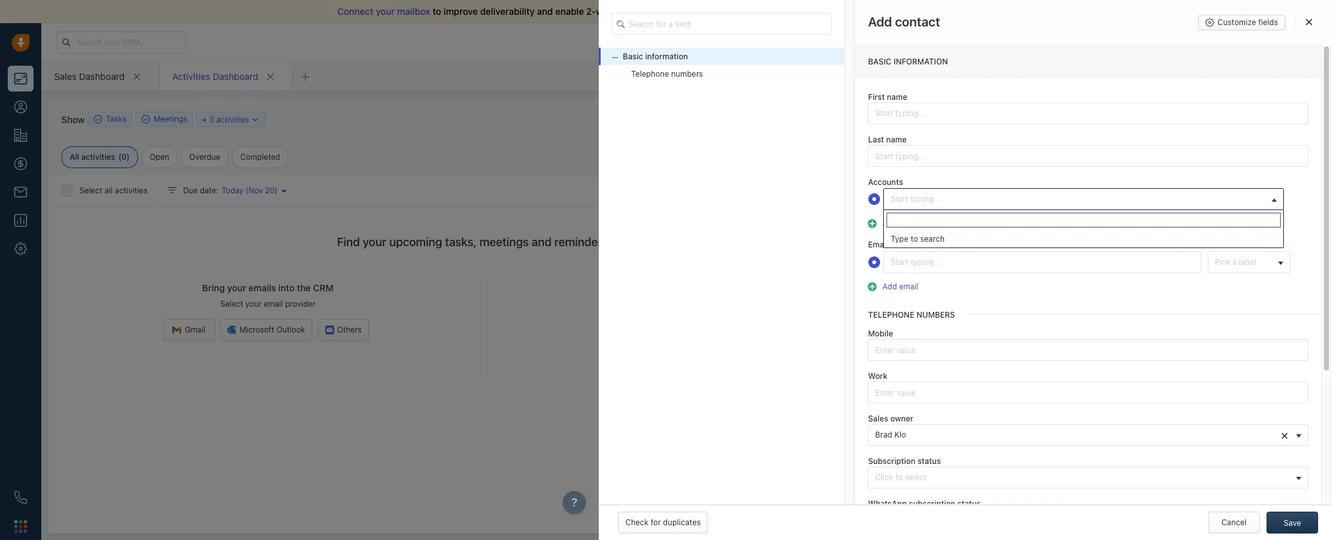 Task type: vqa. For each thing, say whether or not it's contained in the screenshot.
'Admin settings' at left top
no



Task type: describe. For each thing, give the bounding box(es) containing it.
others
[[337, 326, 362, 335]]

add for add more accounts
[[883, 219, 897, 229]]

1 vertical spatial +
[[1059, 164, 1064, 173]]

your for connect your mailbox to improve deliverability and enable 2-way sync of email conversations. import all your sales data so you don't have to start from scratch.
[[376, 6, 395, 17]]

Last name text field
[[868, 145, 1309, 167]]

connect your mailbox link
[[338, 6, 433, 17]]

bring
[[202, 283, 225, 294]]

your down emails
[[245, 300, 262, 309]]

Mobile text field
[[868, 340, 1309, 361]]

dashboard for sales dashboard
[[79, 71, 125, 82]]

from
[[959, 6, 979, 17]]

check for duplicates button
[[619, 512, 708, 534]]

subscription status
[[868, 457, 941, 467]]

freshworks switcher image
[[14, 521, 27, 534]]

typing...
[[911, 194, 941, 204]]

0 vertical spatial and
[[537, 6, 553, 17]]

emails
[[868, 240, 893, 250]]

20 nov
[[955, 230, 985, 241]]

customize fields button
[[1199, 15, 1286, 30]]

1 vertical spatial telephone
[[868, 310, 915, 320]]

type
[[891, 234, 909, 244]]

2-
[[586, 6, 596, 17]]

0 horizontal spatial 20
[[265, 186, 275, 196]]

open
[[150, 152, 169, 162]]

into
[[278, 283, 295, 294]]

dashboard for activities dashboard
[[213, 71, 258, 82]]

pick a label
[[1215, 257, 1257, 267]]

don't
[[879, 6, 901, 17]]

1 vertical spatial status
[[958, 500, 981, 510]]

sales dashboard
[[54, 71, 125, 82]]

today ( nov 20 )
[[222, 186, 278, 196]]

to inside option
[[911, 234, 918, 244]]

email image
[[1204, 37, 1213, 48]]

name for first name
[[887, 92, 908, 102]]

click to select button
[[868, 468, 1309, 490]]

20:00
[[955, 336, 976, 346]]

crm
[[313, 283, 334, 294]]

provider
[[285, 300, 315, 309]]

office 365
[[1207, 182, 1246, 192]]

customize fields
[[1218, 17, 1279, 27]]

click
[[876, 473, 894, 483]]

due date:
[[183, 186, 218, 196]]

cancel button
[[1209, 512, 1260, 534]]

0 horizontal spatial information
[[645, 52, 688, 61]]

your left sales
[[781, 6, 800, 17]]

view
[[854, 156, 872, 166]]

search image
[[617, 18, 630, 29]]

1 horizontal spatial basic information
[[868, 57, 948, 66]]

fields
[[1259, 17, 1279, 27]]

brad
[[876, 431, 893, 440]]

google calendar
[[1116, 182, 1177, 192]]

goals
[[904, 156, 924, 166]]

1 vertical spatial and
[[532, 236, 552, 249]]

start typing... button
[[884, 189, 1284, 211]]

basic information button
[[612, 52, 688, 61]]

activities dashboard
[[172, 71, 258, 82]]

microsoft teams button
[[1006, 180, 1093, 195]]

phone element
[[8, 485, 34, 511]]

1 horizontal spatial email
[[649, 6, 671, 17]]

activity
[[874, 156, 902, 166]]

search
[[920, 234, 945, 244]]

add for add email
[[883, 282, 897, 292]]

outlook
[[277, 326, 305, 335]]

explore plans
[[1088, 37, 1138, 46]]

to right mailbox
[[433, 6, 441, 17]]

trial
[[996, 37, 1009, 46]]

Work text field
[[868, 382, 1309, 404]]

gmail button
[[163, 320, 215, 342]]

microsoft for microsoft teams
[[1026, 182, 1061, 192]]

type to search
[[891, 234, 945, 244]]

1 vertical spatial all
[[105, 186, 113, 196]]

0 horizontal spatial (
[[118, 152, 122, 162]]

start typing...
[[891, 194, 941, 204]]

telephone numbers link
[[599, 65, 845, 83]]

contact
[[895, 14, 941, 29]]

select all activities
[[79, 186, 148, 196]]

Search for a field text field
[[612, 13, 832, 35]]

meetings
[[480, 236, 529, 249]]

way
[[596, 6, 613, 17]]

to left start at the right top
[[926, 6, 935, 17]]

sync
[[615, 6, 635, 17]]

teams
[[1063, 182, 1086, 192]]

start
[[891, 194, 909, 204]]

explore
[[1088, 37, 1116, 46]]

connect for connect video conferencing + calendar
[[952, 164, 983, 173]]

1 horizontal spatial numbers
[[917, 310, 955, 320]]

last
[[868, 135, 884, 145]]

completed
[[240, 152, 280, 162]]

subscription
[[909, 500, 956, 510]]

) for all activities ( 0 )
[[127, 152, 130, 162]]

conferencing
[[1008, 164, 1057, 173]]

conversations.
[[674, 6, 736, 17]]

configure widgets button
[[1083, 98, 1177, 114]]

basic information link
[[599, 48, 845, 65]]

Search your CRM... text field
[[57, 31, 186, 53]]

pick
[[1215, 257, 1231, 267]]

customize
[[1218, 17, 1257, 27]]

1 horizontal spatial all
[[769, 6, 779, 17]]

gmail
[[185, 326, 206, 335]]

the
[[297, 283, 311, 294]]

add email
[[883, 282, 919, 292]]

due
[[183, 186, 198, 196]]

video
[[985, 164, 1006, 173]]

others button
[[318, 320, 369, 342]]

accounts
[[920, 219, 954, 229]]

google
[[1116, 182, 1142, 192]]

365
[[1231, 182, 1246, 192]]

connect video conferencing + calendar
[[952, 164, 1098, 173]]

all
[[70, 152, 79, 162]]

work
[[868, 372, 888, 381]]

sales for sales owner
[[868, 414, 889, 424]]

office 365 button
[[1187, 180, 1253, 195]]

accounts
[[868, 178, 903, 187]]



Task type: locate. For each thing, give the bounding box(es) containing it.
connect up 'zoom' button
[[952, 164, 983, 173]]

your for find your upcoming tasks, meetings and reminders here.
[[363, 236, 387, 249]]

0 vertical spatial today
[[222, 186, 243, 196]]

to right 'type'
[[911, 234, 918, 244]]

1 horizontal spatial dashboard
[[213, 71, 258, 82]]

0 vertical spatial name
[[887, 92, 908, 102]]

name for last name
[[887, 135, 907, 145]]

email inside button
[[900, 282, 919, 292]]

dashboard down 'search your crm...' 'text field' at left top
[[79, 71, 125, 82]]

add
[[816, 114, 830, 124], [883, 219, 897, 229], [883, 282, 897, 292]]

configure
[[1103, 101, 1139, 110]]

add down emails
[[883, 282, 897, 292]]

1 vertical spatial telephone numbers
[[868, 310, 955, 320]]

1 horizontal spatial basic
[[868, 57, 892, 66]]

your left mailbox
[[376, 6, 395, 17]]

have
[[903, 6, 924, 17]]

email down type to search on the top of page
[[900, 282, 919, 292]]

21
[[1038, 37, 1045, 46]]

2 vertical spatial email
[[264, 300, 283, 309]]

your right find
[[363, 236, 387, 249]]

meeting
[[832, 114, 862, 124]]

none search field inside dialog
[[612, 13, 832, 35]]

type to search option
[[885, 231, 1284, 248]]

activities down "0"
[[115, 186, 148, 196]]

show
[[61, 114, 85, 125]]

+ 3 activities
[[202, 115, 249, 124]]

basic information
[[623, 52, 688, 61], [868, 57, 948, 66]]

1 horizontal spatial telephone numbers
[[868, 310, 955, 320]]

all right import
[[769, 6, 779, 17]]

nov down completed
[[249, 186, 263, 196]]

name right "first"
[[887, 92, 908, 102]]

0 horizontal spatial +
[[202, 115, 207, 124]]

0 vertical spatial telephone numbers
[[631, 69, 703, 79]]

more
[[883, 114, 901, 124]]

1 vertical spatial connect
[[952, 164, 983, 173]]

( up select all activities
[[118, 152, 122, 162]]

0 vertical spatial add
[[816, 114, 830, 124]]

nov up 18:00 at the top right of the page
[[968, 230, 985, 241]]

dashboard
[[79, 71, 125, 82], [213, 71, 258, 82]]

basic up "first"
[[868, 57, 892, 66]]

0 horizontal spatial sales
[[54, 71, 77, 82]]

dashboard up '+ 3 activities' "button"
[[213, 71, 258, 82]]

1 vertical spatial nov
[[968, 230, 985, 241]]

1 horizontal spatial status
[[958, 500, 981, 510]]

1 horizontal spatial select
[[220, 300, 243, 309]]

18:00
[[955, 259, 975, 268]]

0 horizontal spatial basic information
[[623, 52, 688, 61]]

1 dashboard from the left
[[79, 71, 125, 82]]

0 vertical spatial 20
[[265, 186, 275, 196]]

1 horizontal spatial 20
[[955, 230, 966, 241]]

+
[[202, 115, 207, 124], [1059, 164, 1064, 173]]

numbers down basic information link
[[671, 69, 703, 79]]

1 horizontal spatial nov
[[968, 230, 985, 241]]

tasks,
[[445, 236, 477, 249]]

select down the all activities ( 0 )
[[79, 186, 102, 196]]

1 vertical spatial select
[[220, 300, 243, 309]]

activities right all
[[81, 152, 115, 162]]

save button
[[1267, 512, 1319, 534]]

1 vertical spatial today
[[955, 213, 977, 222]]

activities for all
[[115, 186, 148, 196]]

sales for sales dashboard
[[54, 71, 77, 82]]

all
[[769, 6, 779, 17], [105, 186, 113, 196]]

0 horizontal spatial dashboard
[[79, 71, 125, 82]]

click to select
[[876, 473, 927, 483]]

1 vertical spatial numbers
[[917, 310, 955, 320]]

google calendar button
[[1097, 180, 1184, 195]]

telephone numbers down 'basic information' dropdown button
[[631, 69, 703, 79]]

calendar
[[1144, 182, 1177, 192]]

1 horizontal spatial sales
[[868, 414, 889, 424]]

basic information down add contact
[[868, 57, 948, 66]]

20 down completed
[[265, 186, 275, 196]]

0 vertical spatial )
[[127, 152, 130, 162]]

sales owner
[[868, 414, 914, 424]]

klo
[[895, 431, 906, 440]]

microsoft outlook button
[[220, 320, 312, 342]]

enable
[[556, 6, 584, 17]]

email right of
[[649, 6, 671, 17]]

today for today
[[955, 213, 977, 222]]

add up 'type'
[[883, 219, 897, 229]]

overdue
[[189, 152, 220, 162]]

microsoft down conferencing
[[1026, 182, 1061, 192]]

telephone numbers down add email
[[868, 310, 955, 320]]

down image
[[251, 115, 260, 124]]

0 horizontal spatial email
[[264, 300, 283, 309]]

+ left 3
[[202, 115, 207, 124]]

today right date:
[[222, 186, 243, 196]]

and right meetings
[[532, 236, 552, 249]]

calendar
[[1066, 164, 1098, 173]]

0 horizontal spatial microsoft
[[240, 326, 274, 335]]

0 horizontal spatial connect
[[338, 6, 374, 17]]

0 horizontal spatial basic
[[623, 52, 643, 61]]

find your upcoming tasks, meetings and reminders here.
[[337, 236, 638, 249]]

) left the open
[[127, 152, 130, 162]]

today up the 20 nov
[[955, 213, 977, 222]]

your
[[376, 6, 395, 17], [781, 6, 800, 17], [363, 236, 387, 249], [227, 283, 246, 294], [245, 300, 262, 309]]

and
[[537, 6, 553, 17], [532, 236, 552, 249]]

0 horizontal spatial telephone numbers
[[631, 69, 703, 79]]

you
[[861, 6, 876, 17]]

add email button
[[868, 281, 923, 293]]

0 horizontal spatial status
[[918, 457, 941, 467]]

tasks
[[106, 115, 127, 124]]

0 vertical spatial email
[[649, 6, 671, 17]]

1 horizontal spatial information
[[894, 57, 948, 66]]

+ up microsoft teams
[[1059, 164, 1064, 173]]

0 vertical spatial telephone
[[631, 69, 669, 79]]

0 horizontal spatial )
[[127, 152, 130, 162]]

1 vertical spatial (
[[246, 186, 249, 196]]

select
[[79, 186, 102, 196], [220, 300, 243, 309]]

0 vertical spatial +
[[202, 115, 207, 124]]

last name
[[868, 135, 907, 145]]

all activities ( 0 )
[[70, 152, 130, 162]]

microsoft outlook
[[240, 326, 305, 335]]

activities for 3
[[216, 115, 249, 124]]

information down "contact"
[[894, 57, 948, 66]]

0 vertical spatial select
[[79, 186, 102, 196]]

0 horizontal spatial nov
[[249, 186, 263, 196]]

nov
[[249, 186, 263, 196], [968, 230, 985, 241]]

office
[[1207, 182, 1229, 192]]

1 horizontal spatial (
[[246, 186, 249, 196]]

2 dashboard from the left
[[213, 71, 258, 82]]

add meeting button
[[793, 108, 869, 130]]

First name text field
[[868, 103, 1309, 125]]

scratch.
[[982, 6, 1017, 17]]

connect left mailbox
[[338, 6, 374, 17]]

activities right 3
[[216, 115, 249, 124]]

sales up the brad
[[868, 414, 889, 424]]

your right bring
[[227, 283, 246, 294]]

+ 3 activities link
[[202, 113, 260, 126]]

basic down search image
[[623, 52, 643, 61]]

None search field
[[612, 13, 832, 35]]

add contact
[[868, 14, 941, 29]]

add left meeting
[[816, 114, 830, 124]]

microsoft left outlook in the left of the page
[[240, 326, 274, 335]]

0 vertical spatial nov
[[249, 186, 263, 196]]

save
[[1284, 519, 1302, 529]]

0 horizontal spatial telephone
[[631, 69, 669, 79]]

20 right search
[[955, 230, 966, 241]]

date:
[[200, 186, 218, 196]]

plans
[[1118, 37, 1138, 46]]

1 vertical spatial sales
[[868, 414, 889, 424]]

check
[[626, 518, 649, 528]]

1 vertical spatial microsoft
[[240, 326, 274, 335]]

0 vertical spatial status
[[918, 457, 941, 467]]

microsoft for microsoft outlook
[[240, 326, 274, 335]]

1 horizontal spatial today
[[955, 213, 977, 222]]

telephone down 'basic information' dropdown button
[[631, 69, 669, 79]]

0 horizontal spatial numbers
[[671, 69, 703, 79]]

explore plans link
[[1081, 34, 1145, 50]]

0 vertical spatial all
[[769, 6, 779, 17]]

dialog
[[599, 0, 1332, 541]]

status up 'select' on the right bottom of the page
[[918, 457, 941, 467]]

Start typing... email field
[[884, 252, 1202, 273]]

and left enable
[[537, 6, 553, 17]]

information down connect your mailbox to improve deliverability and enable 2-way sync of email conversations. import all your sales data so you don't have to start from scratch.
[[645, 52, 688, 61]]

sales
[[54, 71, 77, 82], [868, 414, 889, 424]]

your trial ends in 21 days
[[979, 37, 1063, 46]]

numbers up 20:00
[[917, 310, 955, 320]]

to right click
[[896, 473, 903, 483]]

select inside bring your emails into the crm select your email provider
[[220, 300, 243, 309]]

sales up the show
[[54, 71, 77, 82]]

phone image
[[14, 492, 27, 505]]

select
[[905, 473, 927, 483]]

status
[[918, 457, 941, 467], [958, 500, 981, 510]]

1 vertical spatial email
[[900, 282, 919, 292]]

1 vertical spatial name
[[887, 135, 907, 145]]

add email link
[[880, 282, 919, 292]]

configure widgets
[[1103, 101, 1169, 110]]

( down completed
[[246, 186, 249, 196]]

of
[[638, 6, 646, 17]]

0
[[122, 152, 127, 162]]

1 vertical spatial add
[[883, 219, 897, 229]]

email down emails
[[264, 300, 283, 309]]

brad klo
[[876, 431, 906, 440]]

all down the all activities ( 0 )
[[105, 186, 113, 196]]

a
[[1233, 257, 1237, 267]]

telephone inside telephone numbers link
[[631, 69, 669, 79]]

connect your mailbox to improve deliverability and enable 2-way sync of email conversations. import all your sales data so you don't have to start from scratch.
[[338, 6, 1017, 17]]

owner
[[891, 414, 914, 424]]

)
[[127, 152, 130, 162], [275, 186, 278, 196]]

) for today ( nov 20 )
[[275, 186, 278, 196]]

your
[[979, 37, 994, 46]]

view activity goals
[[854, 156, 924, 166]]

basic information down search image
[[623, 52, 688, 61]]

2 vertical spatial add
[[883, 282, 897, 292]]

0 vertical spatial sales
[[54, 71, 77, 82]]

1 vertical spatial activities
[[81, 152, 115, 162]]

0 vertical spatial microsoft
[[1026, 182, 1061, 192]]

select down bring
[[220, 300, 243, 309]]

more
[[900, 219, 918, 229]]

1 horizontal spatial microsoft
[[1026, 182, 1061, 192]]

widgets
[[1141, 101, 1169, 110]]

zoom button
[[952, 180, 1003, 195]]

0 vertical spatial (
[[118, 152, 122, 162]]

your for bring your emails into the crm select your email provider
[[227, 283, 246, 294]]

0 vertical spatial activities
[[216, 115, 249, 124]]

3
[[209, 115, 214, 124]]

dialog containing add contact
[[599, 0, 1332, 541]]

1 horizontal spatial telephone
[[868, 310, 915, 320]]

1 horizontal spatial )
[[275, 186, 278, 196]]

2 horizontal spatial email
[[900, 282, 919, 292]]

activities inside "button"
[[216, 115, 249, 124]]

mailbox
[[397, 6, 430, 17]]

name right last
[[887, 135, 907, 145]]

to inside button
[[896, 473, 903, 483]]

close image
[[1306, 18, 1313, 26]]

1 horizontal spatial +
[[1059, 164, 1064, 173]]

0 horizontal spatial today
[[222, 186, 243, 196]]

import
[[739, 6, 767, 17]]

subscription
[[868, 457, 916, 467]]

1 vertical spatial )
[[275, 186, 278, 196]]

basic information inside basic information link
[[623, 52, 688, 61]]

activities
[[172, 71, 210, 82]]

) down completed
[[275, 186, 278, 196]]

email inside bring your emails into the crm select your email provider
[[264, 300, 283, 309]]

add inside button
[[883, 282, 897, 292]]

1 horizontal spatial connect
[[952, 164, 983, 173]]

email
[[649, 6, 671, 17], [900, 282, 919, 292], [264, 300, 283, 309]]

connect for connect your mailbox to improve deliverability and enable 2-way sync of email conversations. import all your sales data so you don't have to start from scratch.
[[338, 6, 374, 17]]

0 horizontal spatial all
[[105, 186, 113, 196]]

status right subscription
[[958, 500, 981, 510]]

1 vertical spatial 20
[[955, 230, 966, 241]]

+ inside + 3 activities link
[[202, 115, 207, 124]]

0 vertical spatial connect
[[338, 6, 374, 17]]

mobile
[[868, 329, 893, 339]]

microsoft teams
[[1026, 182, 1086, 192]]

add more accounts link
[[880, 219, 954, 229]]

telephone up mobile
[[868, 310, 915, 320]]

0 horizontal spatial select
[[79, 186, 102, 196]]

0 vertical spatial numbers
[[671, 69, 703, 79]]

None search field
[[887, 213, 1281, 228]]

today for today ( nov 20 )
[[222, 186, 243, 196]]

2 vertical spatial activities
[[115, 186, 148, 196]]

add for add meeting
[[816, 114, 830, 124]]



